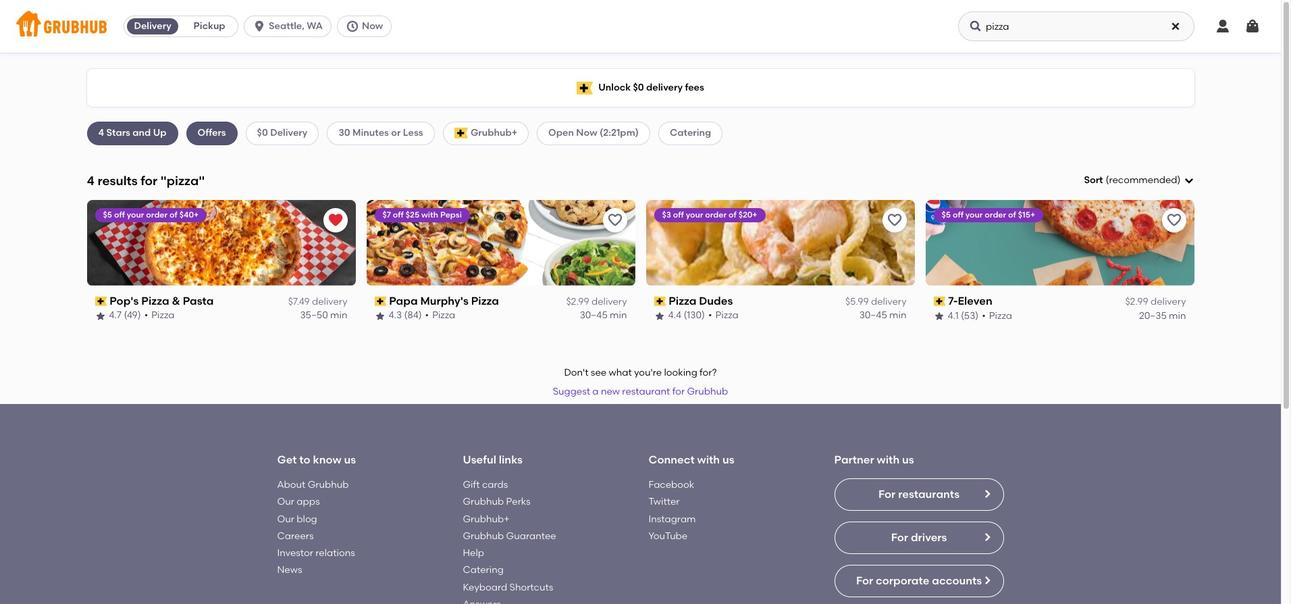 Task type: locate. For each thing, give the bounding box(es) containing it.
our
[[277, 496, 295, 508], [277, 513, 295, 525]]

apps
[[297, 496, 320, 508]]

• for pizza
[[144, 310, 148, 321]]

min left 4.4
[[610, 310, 627, 321]]

delivery for pop's pizza & pasta
[[312, 296, 348, 307]]

subscription pass image left "pizza dudes"
[[654, 297, 666, 306]]

2 • pizza from the left
[[425, 310, 456, 321]]

star icon image for pop's pizza & pasta
[[95, 310, 106, 321]]

don't see what you're looking for?
[[564, 367, 717, 378]]

1 horizontal spatial with
[[698, 454, 720, 466]]

4 left "stars"
[[98, 127, 104, 139]]

2 horizontal spatial order
[[985, 210, 1007, 219]]

3 • from the left
[[709, 310, 713, 321]]

svg image
[[1216, 18, 1232, 34], [1245, 18, 1262, 34], [1171, 21, 1182, 32]]

1 horizontal spatial $2.99 delivery
[[1126, 296, 1187, 307]]

cards
[[482, 479, 508, 490]]

• right (49)
[[144, 310, 148, 321]]

1 horizontal spatial delivery
[[270, 127, 308, 139]]

right image down right image
[[982, 575, 993, 586]]

our up careers
[[277, 513, 295, 525]]

1 • from the left
[[144, 310, 148, 321]]

with right $25
[[422, 210, 439, 219]]

about grubhub link
[[277, 479, 349, 490]]

3 your from the left
[[966, 210, 983, 219]]

2 min from the left
[[610, 310, 627, 321]]

your
[[127, 210, 144, 219], [686, 210, 704, 219], [966, 210, 983, 219]]

1 vertical spatial right image
[[982, 575, 993, 586]]

save this restaurant image for pizza dudes
[[887, 212, 903, 228]]

delivery left 30
[[270, 127, 308, 139]]

2 horizontal spatial us
[[903, 454, 915, 466]]

30–45 down $5.99 delivery
[[860, 310, 888, 321]]

for drivers link
[[835, 522, 1004, 554]]

4 star icon image from the left
[[934, 310, 945, 321]]

1 $2.99 delivery from the left
[[567, 296, 627, 307]]

0 horizontal spatial grubhub plus flag logo image
[[455, 128, 468, 139]]

1 vertical spatial $0
[[257, 127, 268, 139]]

now right wa
[[362, 20, 383, 32]]

0 horizontal spatial $0
[[257, 127, 268, 139]]

2 horizontal spatial with
[[877, 454, 900, 466]]

delivery inside button
[[134, 20, 171, 32]]

$5
[[103, 210, 112, 219], [942, 210, 951, 219]]

connect
[[649, 454, 695, 466]]

1 vertical spatial catering
[[463, 564, 504, 576]]

star icon image left 4.1
[[934, 310, 945, 321]]

1 vertical spatial our
[[277, 513, 295, 525]]

1 vertical spatial grubhub plus flag logo image
[[455, 128, 468, 139]]

4 • pizza from the left
[[983, 310, 1013, 321]]

grubhub plus flag logo image left unlock
[[577, 81, 593, 94]]

30 minutes or less
[[339, 127, 423, 139]]

partner
[[835, 454, 875, 466]]

1 vertical spatial now
[[577, 127, 598, 139]]

subscription pass image
[[95, 297, 107, 306], [375, 297, 387, 306], [654, 297, 666, 306], [934, 297, 946, 306]]

1 horizontal spatial save this restaurant image
[[887, 212, 903, 228]]

for?
[[700, 367, 717, 378]]

off for 7-
[[953, 210, 964, 219]]

1 • pizza from the left
[[144, 310, 175, 321]]

1 horizontal spatial $5
[[942, 210, 951, 219]]

0 horizontal spatial order
[[146, 210, 168, 219]]

• pizza for murphy's
[[425, 310, 456, 321]]

twitter link
[[649, 496, 680, 508]]

2 horizontal spatial save this restaurant button
[[1163, 208, 1187, 232]]

0 horizontal spatial now
[[362, 20, 383, 32]]

1 horizontal spatial for
[[673, 386, 685, 397]]

and
[[133, 127, 151, 139]]

pizza down the papa murphy's pizza
[[433, 310, 456, 321]]

now inside 4 results for "pizza" main content
[[577, 127, 598, 139]]

instagram
[[649, 513, 696, 525]]

for left drivers
[[892, 531, 909, 544]]

careers link
[[277, 530, 314, 542]]

save this restaurant button for pizza dudes
[[883, 208, 907, 232]]

for corporate accounts link
[[835, 565, 1004, 597]]

2 subscription pass image from the left
[[375, 297, 387, 306]]

4.7 (49)
[[109, 310, 141, 321]]

none field containing sort
[[1085, 174, 1195, 187]]

2 horizontal spatial svg image
[[1245, 18, 1262, 34]]

1 horizontal spatial of
[[729, 210, 737, 219]]

2 vertical spatial for
[[857, 574, 874, 587]]

none field inside 4 results for "pizza" main content
[[1085, 174, 1195, 187]]

•
[[144, 310, 148, 321], [425, 310, 429, 321], [709, 310, 713, 321], [983, 310, 986, 321]]

3 • pizza from the left
[[709, 310, 739, 321]]

3 of from the left
[[1009, 210, 1017, 219]]

$0
[[633, 82, 644, 93], [257, 127, 268, 139]]

keyboard shortcuts link
[[463, 582, 554, 593]]

min right 35–50
[[330, 310, 348, 321]]

svg image inside seattle, wa button
[[253, 20, 266, 33]]

gift cards link
[[463, 479, 508, 490]]

3 save this restaurant image from the left
[[1167, 212, 1183, 228]]

1 vertical spatial for
[[673, 386, 685, 397]]

0 horizontal spatial save this restaurant image
[[607, 212, 623, 228]]

0 vertical spatial right image
[[982, 488, 993, 499]]

1 subscription pass image from the left
[[95, 297, 107, 306]]

4 left results
[[87, 173, 95, 188]]

save this restaurant image
[[607, 212, 623, 228], [887, 212, 903, 228], [1167, 212, 1183, 228]]

1 horizontal spatial grubhub plus flag logo image
[[577, 81, 593, 94]]

2 off from the left
[[393, 210, 404, 219]]

• pizza down dudes
[[709, 310, 739, 321]]

for
[[141, 173, 158, 188], [673, 386, 685, 397]]

us up 'for restaurants'
[[903, 454, 915, 466]]

4.3
[[389, 310, 402, 321]]

1 horizontal spatial 30–45 min
[[860, 310, 907, 321]]

$5.99
[[846, 296, 869, 307]]

order left $40+
[[146, 210, 168, 219]]

seattle, wa button
[[244, 16, 337, 37]]

with right partner
[[877, 454, 900, 466]]

2 30–45 from the left
[[860, 310, 888, 321]]

min down $5.99 delivery
[[890, 310, 907, 321]]

star icon image left the 4.3
[[375, 310, 385, 321]]

0 vertical spatial now
[[362, 20, 383, 32]]

0 vertical spatial grubhub plus flag logo image
[[577, 81, 593, 94]]

right image inside for restaurants link
[[982, 488, 993, 499]]

now inside button
[[362, 20, 383, 32]]

your right $3
[[686, 210, 704, 219]]

1 horizontal spatial save this restaurant button
[[883, 208, 907, 232]]

1 star icon image from the left
[[95, 310, 106, 321]]

1 off from the left
[[114, 210, 125, 219]]

0 vertical spatial $0
[[633, 82, 644, 93]]

4 min from the left
[[1170, 310, 1187, 321]]

grubhub
[[688, 386, 729, 397], [308, 479, 349, 490], [463, 496, 504, 508], [463, 530, 504, 542]]

about
[[277, 479, 306, 490]]

3 subscription pass image from the left
[[654, 297, 666, 306]]

1 $5 from the left
[[103, 210, 112, 219]]

2 star icon image from the left
[[375, 310, 385, 321]]

0 horizontal spatial save this restaurant button
[[603, 208, 627, 232]]

less
[[403, 127, 423, 139]]

us
[[344, 454, 356, 466], [723, 454, 735, 466], [903, 454, 915, 466]]

2 horizontal spatial of
[[1009, 210, 1017, 219]]

1 horizontal spatial $2.99
[[1126, 296, 1149, 307]]

0 vertical spatial for
[[879, 488, 896, 501]]

30–45 min down $5.99 delivery
[[860, 310, 907, 321]]

1 horizontal spatial your
[[686, 210, 704, 219]]

of left $20+
[[729, 210, 737, 219]]

unlock $0 delivery fees
[[599, 82, 705, 93]]

4 subscription pass image from the left
[[934, 297, 946, 306]]

0 horizontal spatial svg image
[[1171, 21, 1182, 32]]

grubhub+ down grubhub perks link
[[463, 513, 510, 525]]

• right (84)
[[425, 310, 429, 321]]

pop's pizza & pasta logo image
[[87, 200, 356, 286]]

4 for 4 stars and up
[[98, 127, 104, 139]]

1 horizontal spatial 30–45
[[860, 310, 888, 321]]

• pizza down 'eleven'
[[983, 310, 1013, 321]]

4 off from the left
[[953, 210, 964, 219]]

of
[[170, 210, 178, 219], [729, 210, 737, 219], [1009, 210, 1017, 219]]

your left "$15+"
[[966, 210, 983, 219]]

1 horizontal spatial $0
[[633, 82, 644, 93]]

star icon image left 4.4
[[654, 310, 665, 321]]

0 horizontal spatial 30–45 min
[[580, 310, 627, 321]]

with for partner
[[877, 454, 900, 466]]

order
[[146, 210, 168, 219], [706, 210, 727, 219], [985, 210, 1007, 219]]

catering inside the gift cards grubhub perks grubhub+ grubhub guarantee help catering keyboard shortcuts
[[463, 564, 504, 576]]

0 horizontal spatial of
[[170, 210, 178, 219]]

facebook link
[[649, 479, 695, 490]]

1 your from the left
[[127, 210, 144, 219]]

• pizza down the papa murphy's pizza
[[425, 310, 456, 321]]

youtube
[[649, 530, 688, 542]]

30–45 up see
[[580, 310, 608, 321]]

grubhub plus flag logo image right the less
[[455, 128, 468, 139]]

subscription pass image left the pop's
[[95, 297, 107, 306]]

off for papa
[[393, 210, 404, 219]]

subscription pass image for papa murphy's pizza
[[375, 297, 387, 306]]

1 save this restaurant image from the left
[[607, 212, 623, 228]]

3 us from the left
[[903, 454, 915, 466]]

20–35
[[1140, 310, 1167, 321]]

(2:21pm)
[[600, 127, 639, 139]]

1 vertical spatial for
[[892, 531, 909, 544]]

us right know
[[344, 454, 356, 466]]

what
[[609, 367, 632, 378]]

$2.99 delivery
[[567, 296, 627, 307], [1126, 296, 1187, 307]]

0 horizontal spatial $2.99
[[567, 296, 590, 307]]

$0 right unlock
[[633, 82, 644, 93]]

2 30–45 min from the left
[[860, 310, 907, 321]]

4 • from the left
[[983, 310, 986, 321]]

30–45 min up see
[[580, 310, 627, 321]]

$0 right offers
[[257, 127, 268, 139]]

pizza
[[141, 294, 169, 307], [471, 294, 499, 307], [669, 294, 697, 307], [151, 310, 175, 321], [433, 310, 456, 321], [716, 310, 739, 321], [990, 310, 1013, 321]]

0 horizontal spatial for
[[141, 173, 158, 188]]

your down "4 results for "pizza""
[[127, 210, 144, 219]]

gift cards grubhub perks grubhub+ grubhub guarantee help catering keyboard shortcuts
[[463, 479, 557, 593]]

4 results for "pizza" main content
[[0, 53, 1282, 604]]

grubhub plus flag logo image for unlock $0 delivery fees
[[577, 81, 593, 94]]

$7.49
[[288, 296, 310, 307]]

0 vertical spatial delivery
[[134, 20, 171, 32]]

subscription pass image for pop's pizza & pasta
[[95, 297, 107, 306]]

0 vertical spatial catering
[[670, 127, 712, 139]]

of left $40+
[[170, 210, 178, 219]]

0 horizontal spatial delivery
[[134, 20, 171, 32]]

grubhub+ left open
[[471, 127, 518, 139]]

0 horizontal spatial 4
[[87, 173, 95, 188]]

grubhub inside button
[[688, 386, 729, 397]]

3 order from the left
[[985, 210, 1007, 219]]

for down partner with us
[[879, 488, 896, 501]]

save this restaurant button for papa murphy's pizza
[[603, 208, 627, 232]]

for
[[879, 488, 896, 501], [892, 531, 909, 544], [857, 574, 874, 587]]

delivery left pickup at the top
[[134, 20, 171, 32]]

delivery
[[647, 82, 683, 93], [312, 296, 348, 307], [592, 296, 627, 307], [872, 296, 907, 307], [1151, 296, 1187, 307]]

seattle,
[[269, 20, 305, 32]]

0 horizontal spatial catering
[[463, 564, 504, 576]]

2 us from the left
[[723, 454, 735, 466]]

subscription pass image left papa
[[375, 297, 387, 306]]

(49)
[[124, 310, 141, 321]]

30–45 min
[[580, 310, 627, 321], [860, 310, 907, 321]]

links
[[499, 454, 523, 466]]

1 30–45 min from the left
[[580, 310, 627, 321]]

&
[[172, 294, 180, 307]]

1 vertical spatial grubhub+
[[463, 513, 510, 525]]

grubhub down know
[[308, 479, 349, 490]]

now right open
[[577, 127, 598, 139]]

1 order from the left
[[146, 210, 168, 219]]

corporate
[[876, 574, 930, 587]]

1 save this restaurant button from the left
[[603, 208, 627, 232]]

star icon image
[[95, 310, 106, 321], [375, 310, 385, 321], [654, 310, 665, 321], [934, 310, 945, 321]]

of left "$15+"
[[1009, 210, 1017, 219]]

us for connect with us
[[723, 454, 735, 466]]

right image inside for corporate accounts link
[[982, 575, 993, 586]]

papa murphy's pizza logo image
[[367, 200, 636, 286]]

2 right image from the top
[[982, 575, 993, 586]]

$2.99
[[567, 296, 590, 307], [1126, 296, 1149, 307]]

2 horizontal spatial your
[[966, 210, 983, 219]]

2 save this restaurant button from the left
[[883, 208, 907, 232]]

0 horizontal spatial 30–45
[[580, 310, 608, 321]]

grubhub plus flag logo image
[[577, 81, 593, 94], [455, 128, 468, 139]]

investor relations link
[[277, 547, 355, 559]]

pizza dudes logo image
[[646, 200, 915, 286]]

4.4 (130)
[[669, 310, 705, 321]]

for left corporate
[[857, 574, 874, 587]]

shortcuts
[[510, 582, 554, 593]]

pizza left &
[[141, 294, 169, 307]]

2 save this restaurant image from the left
[[887, 212, 903, 228]]

grubhub down the grubhub+ link
[[463, 530, 504, 542]]

$5 off your order of $40+
[[103, 210, 199, 219]]

with right connect
[[698, 454, 720, 466]]

pickup
[[194, 20, 225, 32]]

0 horizontal spatial us
[[344, 454, 356, 466]]

0 horizontal spatial $5
[[103, 210, 112, 219]]

1 $2.99 from the left
[[567, 296, 590, 307]]

main navigation navigation
[[0, 0, 1282, 53]]

1 vertical spatial delivery
[[270, 127, 308, 139]]

3 off from the left
[[674, 210, 684, 219]]

1 30–45 from the left
[[580, 310, 608, 321]]

help link
[[463, 547, 484, 559]]

Search for food, convenience, alcohol... search field
[[959, 11, 1195, 41]]

1 horizontal spatial now
[[577, 127, 598, 139]]

$20+
[[739, 210, 758, 219]]

help
[[463, 547, 484, 559]]

order for pizza
[[146, 210, 168, 219]]

a
[[593, 386, 599, 397]]

2 horizontal spatial save this restaurant image
[[1167, 212, 1183, 228]]

2 order from the left
[[706, 210, 727, 219]]

open
[[549, 127, 574, 139]]

blog
[[297, 513, 317, 525]]

2 $2.99 from the left
[[1126, 296, 1149, 307]]

1 horizontal spatial 4
[[98, 127, 104, 139]]

1 us from the left
[[344, 454, 356, 466]]

order left "$15+"
[[985, 210, 1007, 219]]

off for pizza
[[674, 210, 684, 219]]

star icon image left the 4.7
[[95, 310, 106, 321]]

grubhub down for?
[[688, 386, 729, 397]]

3 min from the left
[[890, 310, 907, 321]]

2 your from the left
[[686, 210, 704, 219]]

• down dudes
[[709, 310, 713, 321]]

$7 off $25 with pepsi
[[383, 210, 462, 219]]

catering up keyboard at the bottom of page
[[463, 564, 504, 576]]

0 vertical spatial 4
[[98, 127, 104, 139]]

2 $2.99 delivery from the left
[[1126, 296, 1187, 307]]

get to know us
[[277, 454, 356, 466]]

7-eleven
[[949, 294, 993, 307]]

2 of from the left
[[729, 210, 737, 219]]

2 $5 from the left
[[942, 210, 951, 219]]

relations
[[316, 547, 355, 559]]

min right 20–35
[[1170, 310, 1187, 321]]

35–50
[[300, 310, 328, 321]]

1 horizontal spatial us
[[723, 454, 735, 466]]

guarantee
[[506, 530, 557, 542]]

our down about
[[277, 496, 295, 508]]

1 min from the left
[[330, 310, 348, 321]]

svg image
[[253, 20, 266, 33], [346, 20, 359, 33], [970, 20, 983, 33], [1184, 175, 1195, 186]]

3 save this restaurant button from the left
[[1163, 208, 1187, 232]]

• right (53)
[[983, 310, 986, 321]]

$2.99 for papa murphy's pizza
[[567, 296, 590, 307]]

2 • from the left
[[425, 310, 429, 321]]

unlock
[[599, 82, 631, 93]]

• pizza down pop's pizza & pasta
[[144, 310, 175, 321]]

of for dudes
[[729, 210, 737, 219]]

0 horizontal spatial $2.99 delivery
[[567, 296, 627, 307]]

7-eleven logo image
[[926, 200, 1195, 286]]

1 horizontal spatial svg image
[[1216, 18, 1232, 34]]

for restaurants
[[879, 488, 960, 501]]

us right connect
[[723, 454, 735, 466]]

0 vertical spatial our
[[277, 496, 295, 508]]

your for 7-
[[966, 210, 983, 219]]

1 right image from the top
[[982, 488, 993, 499]]

grubhub guarantee link
[[463, 530, 557, 542]]

right image
[[982, 488, 993, 499], [982, 575, 993, 586]]

30–45 for papa murphy's pizza
[[580, 310, 608, 321]]

0 horizontal spatial your
[[127, 210, 144, 219]]

$3 off your order of $20+
[[663, 210, 758, 219]]

for right results
[[141, 173, 158, 188]]

youtube link
[[649, 530, 688, 542]]

$2.99 delivery for papa murphy's pizza
[[567, 296, 627, 307]]

1 horizontal spatial order
[[706, 210, 727, 219]]

grubhub+
[[471, 127, 518, 139], [463, 513, 510, 525]]

right image up right image
[[982, 488, 993, 499]]

4.1
[[948, 310, 959, 321]]

perks
[[506, 496, 531, 508]]

1 vertical spatial 4
[[87, 173, 95, 188]]

order left $20+
[[706, 210, 727, 219]]

4.3 (84)
[[389, 310, 422, 321]]

of for eleven
[[1009, 210, 1017, 219]]

for restaurants link
[[835, 478, 1004, 511]]

for down looking
[[673, 386, 685, 397]]

catering down fees
[[670, 127, 712, 139]]

(
[[1106, 174, 1110, 186]]

1 of from the left
[[170, 210, 178, 219]]

3 star icon image from the left
[[654, 310, 665, 321]]

subscription pass image left 7-
[[934, 297, 946, 306]]

for corporate accounts
[[857, 574, 983, 587]]

None field
[[1085, 174, 1195, 187]]

suggest a new restaurant for grubhub
[[553, 386, 729, 397]]

30–45 min for pizza dudes
[[860, 310, 907, 321]]



Task type: describe. For each thing, give the bounding box(es) containing it.
grubhub inside about grubhub our apps our blog careers investor relations news
[[308, 479, 349, 490]]

news
[[277, 564, 302, 576]]

subscription pass image for 7-eleven
[[934, 297, 946, 306]]

minutes
[[353, 127, 389, 139]]

pizza dudes
[[669, 294, 733, 307]]

us for partner with us
[[903, 454, 915, 466]]

delivery inside 4 results for "pizza" main content
[[270, 127, 308, 139]]

star icon image for pizza dudes
[[654, 310, 665, 321]]

useful
[[463, 454, 497, 466]]

4 for 4 results for "pizza"
[[87, 173, 95, 188]]

30–45 for pizza dudes
[[860, 310, 888, 321]]

• pizza for pizza
[[144, 310, 175, 321]]

twitter
[[649, 496, 680, 508]]

grubhub perks link
[[463, 496, 531, 508]]

connect with us
[[649, 454, 735, 466]]

order for eleven
[[985, 210, 1007, 219]]

$15+
[[1019, 210, 1036, 219]]

you're
[[635, 367, 662, 378]]

save this restaurant image for papa murphy's pizza
[[607, 212, 623, 228]]

0 vertical spatial grubhub+
[[471, 127, 518, 139]]

delivery for 7-eleven
[[1151, 296, 1187, 307]]

• for dudes
[[709, 310, 713, 321]]

2 our from the top
[[277, 513, 295, 525]]

$5 for 7-
[[942, 210, 951, 219]]

• pizza for eleven
[[983, 310, 1013, 321]]

4.4
[[669, 310, 682, 321]]

delivery for papa murphy's pizza
[[592, 296, 627, 307]]

grubhub plus flag logo image for grubhub+
[[455, 128, 468, 139]]

with for connect
[[698, 454, 720, 466]]

4 stars and up
[[98, 127, 167, 139]]

keyboard
[[463, 582, 508, 593]]

of for pizza
[[170, 210, 178, 219]]

pickup button
[[181, 16, 238, 37]]

min for papa murphy's pizza
[[610, 310, 627, 321]]

accounts
[[933, 574, 983, 587]]

saved restaurant button
[[323, 208, 348, 232]]

know
[[313, 454, 342, 466]]

for drivers
[[892, 531, 948, 544]]

facebook
[[649, 479, 695, 490]]

our apps link
[[277, 496, 320, 508]]

30–45 min for papa murphy's pizza
[[580, 310, 627, 321]]

for inside button
[[673, 386, 685, 397]]

partner with us
[[835, 454, 915, 466]]

$2.99 for 7-eleven
[[1126, 296, 1149, 307]]

off for pop's
[[114, 210, 125, 219]]

eleven
[[958, 294, 993, 307]]

right image
[[982, 532, 993, 543]]

news link
[[277, 564, 302, 576]]

pop's pizza & pasta
[[110, 294, 214, 307]]

pizza down dudes
[[716, 310, 739, 321]]

your for pizza
[[686, 210, 704, 219]]

useful links
[[463, 454, 523, 466]]

$7.49 delivery
[[288, 296, 348, 307]]

restaurant
[[623, 386, 671, 397]]

4 results for "pizza"
[[87, 173, 205, 188]]

• pizza for dudes
[[709, 310, 739, 321]]

grubhub+ link
[[463, 513, 510, 525]]

pizza down 'eleven'
[[990, 310, 1013, 321]]

star icon image for papa murphy's pizza
[[375, 310, 385, 321]]

get
[[277, 454, 297, 466]]

suggest a new restaurant for grubhub button
[[547, 380, 735, 404]]

fees
[[685, 82, 705, 93]]

35–50 min
[[300, 310, 348, 321]]

pop's
[[110, 294, 139, 307]]

save this restaurant button for 7-eleven
[[1163, 208, 1187, 232]]

right image for for corporate accounts
[[982, 575, 993, 586]]

save this restaurant image for 7-eleven
[[1167, 212, 1183, 228]]

investor
[[277, 547, 313, 559]]

murphy's
[[421, 294, 469, 307]]

subscription pass image for pizza dudes
[[654, 297, 666, 306]]

30
[[339, 127, 350, 139]]

min for pizza dudes
[[890, 310, 907, 321]]

pasta
[[183, 294, 214, 307]]

new
[[601, 386, 620, 397]]

sort
[[1085, 174, 1104, 186]]

1 our from the top
[[277, 496, 295, 508]]

sort ( recommended )
[[1085, 174, 1181, 186]]

delivery button
[[124, 16, 181, 37]]

(84)
[[404, 310, 422, 321]]

20–35 min
[[1140, 310, 1187, 321]]

for for for restaurants
[[879, 488, 896, 501]]

restaurants
[[899, 488, 960, 501]]

0 horizontal spatial with
[[422, 210, 439, 219]]

svg image inside now button
[[346, 20, 359, 33]]

pizza right murphy's
[[471, 294, 499, 307]]

pizza down pop's pizza & pasta
[[151, 310, 175, 321]]

offers
[[198, 127, 226, 139]]

$5 off your order of $15+
[[942, 210, 1036, 219]]

delivery for pizza dudes
[[872, 296, 907, 307]]

facebook twitter instagram youtube
[[649, 479, 696, 542]]

$0 delivery
[[257, 127, 308, 139]]

min for 7-eleven
[[1170, 310, 1187, 321]]

$5 for pop's
[[103, 210, 112, 219]]

• for murphy's
[[425, 310, 429, 321]]

grubhub+ inside the gift cards grubhub perks grubhub+ grubhub guarantee help catering keyboard shortcuts
[[463, 513, 510, 525]]

for for for corporate accounts
[[857, 574, 874, 587]]

4.7
[[109, 310, 122, 321]]

for for for drivers
[[892, 531, 909, 544]]

star icon image for 7-eleven
[[934, 310, 945, 321]]

now button
[[337, 16, 397, 37]]

(53)
[[962, 310, 979, 321]]

4.1 (53)
[[948, 310, 979, 321]]

results
[[98, 173, 138, 188]]

saved restaurant image
[[327, 212, 344, 228]]

up
[[153, 127, 167, 139]]

$5.99 delivery
[[846, 296, 907, 307]]

your for pop's
[[127, 210, 144, 219]]

svg image inside field
[[1184, 175, 1195, 186]]

to
[[300, 454, 311, 466]]

$3
[[663, 210, 672, 219]]

• for eleven
[[983, 310, 986, 321]]

min for pop's pizza & pasta
[[330, 310, 348, 321]]

"pizza"
[[161, 173, 205, 188]]

see
[[591, 367, 607, 378]]

1 horizontal spatial catering
[[670, 127, 712, 139]]

right image for for restaurants
[[982, 488, 993, 499]]

grubhub down gift cards link
[[463, 496, 504, 508]]

stars
[[106, 127, 130, 139]]

gift
[[463, 479, 480, 490]]

drivers
[[911, 531, 948, 544]]

careers
[[277, 530, 314, 542]]

papa murphy's pizza
[[389, 294, 499, 307]]

7-
[[949, 294, 958, 307]]

wa
[[307, 20, 323, 32]]

pizza up 4.4 (130)
[[669, 294, 697, 307]]

seattle, wa
[[269, 20, 323, 32]]

$2.99 delivery for 7-eleven
[[1126, 296, 1187, 307]]

order for dudes
[[706, 210, 727, 219]]

open now (2:21pm)
[[549, 127, 639, 139]]

0 vertical spatial for
[[141, 173, 158, 188]]



Task type: vqa. For each thing, say whether or not it's contained in the screenshot.


